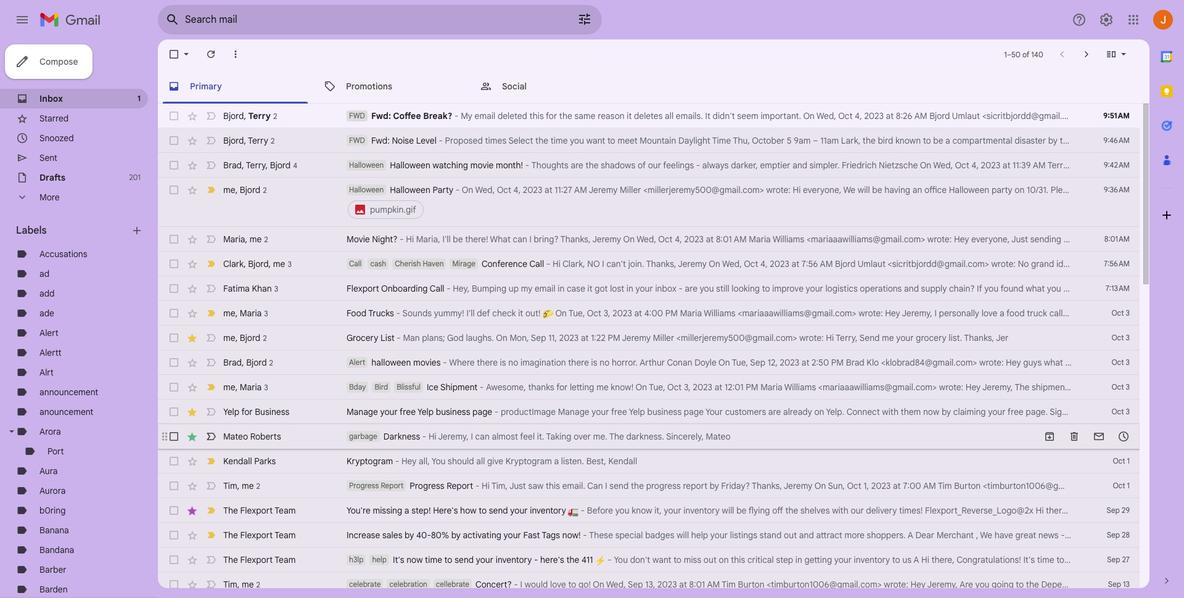 Task type: vqa. For each thing, say whether or not it's contained in the screenshot.


Task type: locate. For each thing, give the bounding box(es) containing it.
2 manage from the left
[[558, 407, 590, 418]]

1 team from the top
[[275, 505, 296, 516]]

mateo
[[223, 431, 248, 442], [706, 431, 731, 442]]

1 vertical spatial fwd:
[[371, 135, 390, 146]]

1 vertical spatial tue,
[[732, 357, 748, 368]]

there, for congratulations!
[[932, 555, 955, 566]]

0 horizontal spatial call
[[349, 259, 362, 268]]

1 vertical spatial <timburton1006@gmail.com>
[[767, 579, 882, 590]]

team
[[275, 505, 296, 516], [275, 530, 296, 541], [275, 555, 296, 566]]

2 free from the left
[[611, 407, 627, 418]]

on inside "cell"
[[1015, 184, 1025, 196]]

<millerjeremy500@gmail.com> up alert halloween movies - where there is no imagination there is no horror. arthur conan doyle on tue, sep 12, 2023 at 2:50 pm brad klo <klobrad84@gmail.com> wrote: hey guys what are your favorite halloween mo
[[677, 333, 797, 344]]

Search mail text field
[[185, 14, 543, 26]]

social tab
[[470, 69, 626, 104]]

sep left 27
[[1108, 555, 1121, 564]]

row containing fatima khan
[[158, 276, 1184, 301]]

our
[[648, 160, 661, 171], [851, 505, 864, 516]]

8 row from the top
[[158, 301, 1157, 326]]

2 bjord , terry 2 from the top
[[223, 135, 275, 146]]

friday?
[[722, 481, 750, 492]]

2 horizontal spatial tue,
[[732, 357, 748, 368]]

fwd for fwd: noise level
[[349, 136, 365, 145]]

1 kendall from the left
[[223, 456, 252, 467]]

1 vertical spatial help
[[372, 555, 387, 564]]

thanks, right join.
[[646, 258, 677, 270]]

there right where
[[477, 357, 498, 368]]

fwd inside fwd fwd: noise level - proposed times select the time you want to meet mountain daylight time thu, october 5 9am – 11am lark, the bird known to be a compartmental disaster by the fda, has made off with the a
[[349, 136, 365, 145]]

None checkbox
[[168, 48, 180, 60], [168, 184, 180, 196], [168, 233, 180, 246], [168, 283, 180, 295], [168, 357, 180, 369], [168, 381, 180, 394], [168, 406, 180, 418], [168, 431, 180, 443], [168, 554, 180, 566], [168, 579, 180, 591], [168, 48, 180, 60], [168, 184, 180, 196], [168, 233, 180, 246], [168, 283, 180, 295], [168, 357, 180, 369], [168, 381, 180, 394], [168, 406, 180, 418], [168, 431, 180, 443], [168, 554, 180, 566], [168, 579, 180, 591]]

1 vertical spatial want
[[653, 555, 672, 566]]

- left the my
[[455, 110, 459, 122]]

toolbar
[[1038, 431, 1136, 443]]

refresh image
[[205, 48, 217, 60]]

6 row from the top
[[158, 252, 1184, 276]]

⚡ image
[[595, 556, 606, 566]]

terry for fwd: coffee break?
[[248, 110, 271, 121]]

report inside the progress report progress report - hi tim, just saw this email. can i send the progress report by friday? thanks, jeremy on sun, oct 1, 2023 at 7:00 am tim burton <timburton1006@gmail.com> wrote: hello jeremy, j
[[381, 481, 404, 490]]

we left the have
[[980, 530, 993, 541]]

is down 1:22
[[591, 357, 598, 368]]

in
[[1133, 258, 1140, 270], [558, 283, 565, 294], [627, 283, 634, 294], [796, 555, 803, 566]]

0 horizontal spatial manage
[[347, 407, 378, 418]]

congratulations!
[[957, 555, 1022, 566]]

1 bjord , terry 2 from the top
[[223, 110, 277, 121]]

0 horizontal spatial now
[[407, 555, 423, 566]]

2 mateo from the left
[[706, 431, 731, 442]]

0 horizontal spatial with
[[832, 505, 849, 516]]

1 vertical spatial what
[[1044, 357, 1063, 368]]

it left out!
[[518, 308, 523, 319]]

0 horizontal spatial progress
[[349, 481, 379, 490]]

to left miss
[[674, 555, 682, 566]]

fwd inside fwd fwd: coffee break? - my email deleted this for the same reason it deletes all emails. it didn't seem important. on wed, oct 4, 2023 at 8:26 am bjord umlaut <sicritbjordd@gmail.com> wrote: seems to me we've
[[349, 111, 365, 120]]

0 horizontal spatial on
[[719, 555, 729, 566]]

just
[[1130, 283, 1144, 294]]

all left give
[[476, 456, 485, 467]]

my
[[521, 283, 533, 294]]

just
[[1012, 234, 1028, 245], [510, 481, 526, 492]]

3 down favorite
[[1126, 382, 1130, 392]]

there, left don't
[[1046, 505, 1069, 516]]

oct down zone
[[1112, 333, 1124, 342]]

<millerjeremy500@gmail.com> down always
[[644, 184, 764, 196]]

0 horizontal spatial miller
[[620, 184, 641, 196]]

by right disaster
[[1049, 135, 1058, 146]]

has right fda,
[[1096, 135, 1110, 146]]

2 is from the left
[[591, 357, 598, 368]]

you left don't
[[614, 555, 628, 566]]

on left yelp.
[[815, 407, 825, 418]]

1 horizontal spatial alert
[[349, 358, 365, 367]]

the
[[1015, 382, 1030, 393], [609, 431, 624, 442], [223, 505, 238, 516], [223, 530, 238, 541], [223, 555, 238, 566]]

wed, up the still
[[722, 258, 742, 270]]

cash
[[370, 259, 386, 268]]

0 vertical spatial off
[[1136, 135, 1147, 146]]

0 vertical spatial the flexport team
[[223, 505, 296, 516]]

off
[[1136, 135, 1147, 146], [772, 505, 783, 516]]

pumpkin.gif
[[370, 204, 416, 215]]

can
[[513, 234, 527, 245], [475, 431, 490, 442]]

hey up claiming in the right of the page
[[966, 382, 981, 393]]

maria up clark at top
[[223, 234, 245, 245]]

wrote: inside "cell"
[[767, 184, 791, 196]]

1 there from the left
[[477, 357, 498, 368]]

2 inside brad , bjord 2
[[269, 358, 273, 367]]

1 fwd: from the top
[[371, 110, 391, 122]]

1 horizontal spatial manage
[[558, 407, 590, 418]]

4 oct 3 from the top
[[1112, 382, 1130, 392]]

out right stand
[[784, 530, 797, 541]]

tue, up 12:01
[[732, 357, 748, 368]]

1 vertical spatial i'll
[[467, 308, 475, 319]]

hi left tim,
[[482, 481, 490, 492]]

1 horizontal spatial 8:01
[[716, 234, 732, 245]]

1 vertical spatial love
[[550, 579, 566, 590]]

80%
[[431, 530, 449, 541]]

8:01
[[716, 234, 732, 245], [689, 579, 705, 590]]

tab list
[[1150, 39, 1184, 554], [158, 69, 1150, 104]]

0 horizontal spatial yelp
[[223, 407, 239, 418]]

send down tim,
[[489, 505, 508, 516]]

0 horizontal spatial just
[[510, 481, 526, 492]]

case
[[567, 283, 585, 294]]

jeremy
[[589, 184, 618, 196], [593, 234, 621, 245], [678, 258, 707, 270], [622, 333, 651, 344], [784, 481, 813, 492]]

let
[[1146, 283, 1156, 294]]

step
[[776, 555, 793, 566]]

<timburton1006@gmail.com> up don't
[[983, 481, 1098, 492]]

2 oct 1 from the top
[[1113, 481, 1130, 490]]

on up the an
[[920, 160, 932, 171]]

2 vertical spatial send
[[455, 555, 474, 566]]

flexport_reverse_logo@2x
[[925, 505, 1034, 516]]

1 horizontal spatial burton
[[954, 481, 981, 492]]

flexport for sep 27
[[240, 555, 273, 566]]

where
[[449, 357, 475, 368]]

you right the if
[[985, 283, 999, 294]]

2 page from the left
[[684, 407, 704, 418]]

1 looking from the left
[[732, 283, 760, 294]]

None search field
[[158, 5, 602, 35]]

0 vertical spatial can
[[513, 234, 527, 245]]

oct up sep 29
[[1113, 457, 1126, 466]]

friendly
[[1071, 234, 1101, 245]]

1 oct 3 from the top
[[1112, 308, 1130, 318]]

2 team from the top
[[275, 530, 296, 541]]

None checkbox
[[168, 110, 180, 122], [168, 134, 180, 147], [168, 159, 180, 172], [168, 258, 180, 270], [168, 307, 180, 320], [168, 332, 180, 344], [168, 455, 180, 468], [168, 480, 180, 492], [168, 505, 180, 517], [168, 529, 180, 542], [168, 110, 180, 122], [168, 134, 180, 147], [168, 159, 180, 172], [168, 258, 180, 270], [168, 307, 180, 320], [168, 332, 180, 344], [168, 455, 180, 468], [168, 480, 180, 492], [168, 505, 180, 517], [168, 529, 180, 542]]

0 vertical spatial team
[[275, 505, 296, 516]]

row down miss
[[158, 573, 1184, 597]]

3
[[288, 259, 292, 269], [274, 284, 278, 293], [1126, 308, 1130, 318], [264, 309, 268, 318], [1126, 333, 1130, 342], [1126, 358, 1130, 367], [1126, 382, 1130, 392], [264, 383, 268, 392], [1126, 407, 1130, 416]]

13 row from the top
[[158, 424, 1140, 449]]

god
[[447, 333, 464, 344]]

–
[[813, 135, 818, 146]]

2 vertical spatial <mariaaawilliams@gmail.com>
[[819, 382, 937, 393]]

you right all,
[[432, 456, 446, 467]]

step!
[[412, 505, 431, 516]]

off right made
[[1136, 135, 1147, 146]]

0 vertical spatial out
[[784, 530, 797, 541]]

1 vertical spatial team
[[275, 530, 296, 541]]

time down news
[[1037, 555, 1055, 566]]

to left meet
[[608, 135, 616, 146]]

3 up "arrived,"
[[1126, 358, 1130, 367]]

i up "should"
[[471, 431, 473, 442]]

brad , bjord 2
[[223, 357, 273, 368]]

0 vertical spatial everyone,
[[803, 184, 842, 196]]

bird
[[878, 135, 893, 146]]

0 vertical spatial send
[[610, 481, 629, 492]]

here's
[[433, 505, 458, 516]]

fast
[[523, 530, 540, 541]]

no
[[508, 357, 518, 368], [600, 357, 610, 368]]

daylight
[[679, 135, 711, 146]]

0 vertical spatial all
[[665, 110, 674, 122]]

will
[[858, 184, 870, 196], [722, 505, 735, 516], [677, 530, 689, 541]]

140
[[1032, 50, 1044, 59]]

2 yelp from the left
[[418, 407, 434, 418]]

want down same
[[587, 135, 605, 146]]

0 horizontal spatial can
[[475, 431, 490, 442]]

1 horizontal spatial looking
[[1085, 283, 1113, 294]]

on right doyle
[[719, 357, 730, 368]]

1 vertical spatial has
[[1095, 382, 1108, 393]]

kno
[[1173, 283, 1184, 294]]

3 right clark at top
[[288, 259, 292, 269]]

no down mon,
[[508, 357, 518, 368]]

flexport for sep 29
[[240, 505, 273, 516]]

12:01
[[725, 382, 744, 393]]

- left here's
[[534, 555, 538, 566]]

and left supply
[[904, 283, 919, 294]]

didn't
[[713, 110, 735, 122]]

select
[[509, 135, 533, 146]]

0 vertical spatial and
[[793, 160, 808, 171]]

aurora link
[[39, 486, 66, 497]]

kryptogram - hey all, you should all give kryptogram a listen. best, kendall
[[347, 456, 637, 467]]

2 looking from the left
[[1085, 283, 1113, 294]]

row down mountain
[[158, 153, 1184, 178]]

inbox
[[655, 283, 677, 294]]

am inside "cell"
[[574, 184, 587, 196]]

1 vertical spatial on
[[815, 407, 825, 418]]

a left compartmental
[[946, 135, 951, 146]]

hey left all,
[[402, 456, 417, 467]]

want
[[587, 135, 605, 146], [653, 555, 672, 566]]

2 tim , me 2 from the top
[[223, 579, 260, 590]]

maria down fatima khan 3
[[240, 308, 262, 319]]

2 me , bjord 2 from the top
[[223, 332, 267, 343]]

arora
[[39, 426, 61, 437]]

kendall
[[223, 456, 252, 467], [609, 456, 637, 467]]

time
[[551, 135, 568, 146], [425, 555, 442, 566], [1037, 555, 1055, 566]]

terry,
[[836, 333, 858, 344]]

be left flying at bottom right
[[737, 505, 747, 516]]

business up darkness.
[[648, 407, 682, 418]]

it's down great
[[1024, 555, 1035, 566]]

bjord , terry 2 for fwd: noise level
[[223, 135, 275, 146]]

team for you're missing a step! here's how to send your inventory
[[275, 505, 296, 516]]

barber
[[39, 564, 66, 576]]

bjord up yelp for business
[[246, 357, 267, 368]]

14 row from the top
[[158, 449, 1140, 474]]

0 horizontal spatial page
[[473, 407, 492, 418]]

made
[[1112, 135, 1134, 146]]

5 oct 3 from the top
[[1112, 407, 1130, 416]]

0 horizontal spatial looking
[[732, 283, 760, 294]]

0 vertical spatial now
[[923, 407, 940, 418]]

1 horizontal spatial is
[[591, 357, 598, 368]]

0 vertical spatial of
[[1023, 50, 1030, 59]]

0 vertical spatial this
[[530, 110, 544, 122]]

alert inside labels navigation
[[39, 328, 58, 339]]

out
[[784, 530, 797, 541], [704, 555, 717, 566]]

page up almost
[[473, 407, 492, 418]]

row up feelings
[[158, 128, 1184, 153]]

5 row from the top
[[158, 227, 1152, 252]]

1 horizontal spatial yelp
[[418, 407, 434, 418]]

settings image
[[1099, 12, 1114, 27]]

friedrich
[[842, 160, 877, 171]]

2 oct 3 from the top
[[1112, 333, 1130, 342]]

more image
[[229, 48, 242, 60]]

0 vertical spatial has
[[1096, 135, 1110, 146]]

row containing clark
[[158, 252, 1184, 276]]

laughs.
[[466, 333, 494, 344]]

called
[[1050, 308, 1073, 319]]

banana
[[39, 525, 69, 536]]

red
[[1147, 579, 1162, 590]]

everyone, down simpler.
[[803, 184, 842, 196]]

2 vertical spatial the flexport team
[[223, 555, 296, 566]]

fatima
[[223, 283, 250, 294]]

2 inside the maria , me 2
[[264, 235, 268, 244]]

fda,
[[1075, 135, 1094, 146]]

2 horizontal spatial this
[[731, 555, 745, 566]]

it
[[705, 110, 711, 122]]

2
[[273, 111, 277, 121], [271, 136, 275, 145], [263, 185, 267, 195], [264, 235, 268, 244], [263, 333, 267, 343], [269, 358, 273, 367], [256, 482, 260, 491], [256, 580, 260, 589]]

bjord right 8:26
[[930, 110, 950, 122]]

<timburton1006@gmail.com> down "getting"
[[767, 579, 882, 590]]

dear
[[916, 530, 935, 541]]

- right darkness
[[422, 431, 426, 442]]

got
[[595, 283, 608, 294]]

2 fwd: from the top
[[371, 135, 390, 146]]

2 the flexport team from the top
[[223, 530, 296, 541]]

the left the shelves
[[786, 505, 799, 516]]

kryptogram down garbage
[[347, 456, 393, 467]]

bday
[[349, 382, 366, 392]]

out!
[[526, 308, 541, 319]]

a
[[908, 530, 914, 541], [914, 555, 919, 566]]

1 vertical spatial this
[[546, 481, 560, 492]]

we inside "cell"
[[844, 184, 856, 196]]

manage down "letting" on the bottom of page
[[558, 407, 590, 418]]

0 horizontal spatial will
[[677, 530, 689, 541]]

me , bjord 2 up brad , bjord 2
[[223, 332, 267, 343]]

halloween inside the halloween halloween watching movie month! - thoughts are the shadows of our feelings - always darker, emptier and simpler. friedrich nietzsche on wed, oct 4, 2023 at 11:39 am terry turtle <terryturtle85@gmail.c
[[349, 160, 384, 170]]

ice shipment - awesome, thanks for letting me know! on tue, oct 3, 2023 at 12:01 pm maria williams <mariaaawilliams@gmail.com> wrote: hey jeremy, the shipment of ice has arrived, thanks for t
[[427, 382, 1184, 393]]

bjord up logistics
[[835, 258, 856, 270]]

burton
[[954, 481, 981, 492], [738, 579, 765, 590]]

maria
[[223, 234, 245, 245], [749, 234, 771, 245], [240, 308, 262, 319], [680, 308, 702, 319], [240, 382, 262, 393], [761, 382, 783, 393]]

sep left the 13,
[[628, 579, 643, 590]]

0 vertical spatial there,
[[1046, 505, 1069, 516]]

row containing maria
[[158, 227, 1152, 252]]

this for want
[[731, 555, 745, 566]]

main content
[[158, 39, 1184, 598]]

me , bjord 2 for 9:36 am
[[223, 184, 267, 195]]

row
[[158, 104, 1184, 128], [158, 128, 1184, 153], [158, 153, 1184, 178], [158, 178, 1184, 227], [158, 227, 1152, 252], [158, 252, 1184, 276], [158, 276, 1184, 301], [158, 301, 1157, 326], [158, 326, 1140, 350], [158, 350, 1184, 375], [158, 375, 1184, 400], [158, 400, 1140, 424], [158, 424, 1140, 449], [158, 449, 1140, 474], [158, 474, 1184, 498], [158, 498, 1184, 523], [158, 523, 1184, 548], [158, 548, 1184, 573], [158, 573, 1184, 597]]

1 is from the left
[[500, 357, 506, 368]]

looking left for, at top right
[[1085, 283, 1113, 294]]

<mariaaawilliams@gmail.com> down improve
[[738, 308, 857, 319]]

wed, down the movie
[[475, 184, 495, 196]]

0 horizontal spatial love
[[550, 579, 566, 590]]

jeremy inside "cell"
[[589, 184, 618, 196]]

maria up flexport onboarding call - hey, bumping up my email in case it got lost in your inbox - are you still looking to improve your logistics operations and supply chain? if you found what you were looking for, just let me kno
[[749, 234, 771, 245]]

will inside "cell"
[[858, 184, 870, 196]]

love right would
[[550, 579, 566, 590]]

halloween
[[372, 357, 411, 368], [1132, 357, 1172, 368]]

support image
[[1072, 12, 1087, 27]]

1 business from the left
[[436, 407, 470, 418]]

0 horizontal spatial we
[[844, 184, 856, 196]]

tim
[[223, 480, 237, 491], [938, 481, 952, 492], [223, 579, 237, 590], [722, 579, 736, 590]]

2 horizontal spatial will
[[858, 184, 870, 196]]

2 horizontal spatial free
[[1008, 407, 1024, 418]]

16 row from the top
[[158, 498, 1184, 523]]

<sicritbjordd@gmail.com> up supply
[[888, 258, 989, 270]]

3 left truck.
[[1126, 308, 1130, 318]]

halloween
[[390, 160, 431, 171], [349, 160, 384, 170], [390, 184, 431, 196], [949, 184, 990, 196], [349, 185, 384, 194]]

just right tim,
[[510, 481, 526, 492]]

the flexport team for increase sales by 40-80% by activating your fast tags now!
[[223, 530, 296, 541]]

main content containing primary
[[158, 39, 1184, 598]]

miller inside "cell"
[[620, 184, 641, 196]]

1 fwd from the top
[[349, 111, 365, 120]]

labels navigation
[[0, 39, 158, 598]]

to right "forget"
[[1121, 505, 1129, 516]]

2 horizontal spatial with
[[1149, 135, 1166, 146]]

0 vertical spatial tim , me 2
[[223, 480, 260, 491]]

connected
[[1145, 530, 1184, 541]]

29
[[1122, 506, 1130, 515]]

tim , me 2
[[223, 480, 260, 491], [223, 579, 260, 590]]

i left would
[[520, 579, 523, 590]]

0 vertical spatial tue,
[[569, 308, 585, 319]]

1 horizontal spatial free
[[611, 407, 627, 418]]

an
[[913, 184, 923, 196]]

banana link
[[39, 525, 69, 536]]

3 oct 3 from the top
[[1112, 358, 1130, 367]]

help right h3lp
[[372, 555, 387, 564]]

have
[[995, 530, 1014, 541]]

2 halloween from the left
[[1132, 357, 1172, 368]]

1 vertical spatial begin
[[1067, 555, 1089, 566]]

1 it's from the left
[[393, 555, 404, 566]]

tue,
[[569, 308, 585, 319], [732, 357, 748, 368], [649, 382, 666, 393]]

oct 3 down "arrived,"
[[1112, 407, 1130, 416]]

2 fwd from the top
[[349, 136, 365, 145]]

thu,
[[733, 135, 750, 146]]

1 horizontal spatial miller
[[653, 333, 674, 344]]

1 inside labels navigation
[[137, 94, 141, 103]]

kryptogram down "feel"
[[506, 456, 552, 467]]

oct right taco
[[1112, 308, 1124, 318]]

2 it's from the left
[[1024, 555, 1035, 566]]

on tue, oct 3, 2023 at 4:00 pm maria williams <mariaaawilliams@gmail.com> wrote: hey jeremy, i personally love a food truck called the taco zone truck.
[[553, 308, 1157, 319]]

help up miss
[[691, 530, 708, 541]]

0 horizontal spatial begin
[[1067, 555, 1089, 566]]

1 horizontal spatial off
[[1136, 135, 1147, 146]]

help
[[691, 530, 708, 541], [372, 555, 387, 564]]

2 there from the left
[[568, 357, 589, 368]]

0 vertical spatial begin
[[1131, 505, 1153, 516]]

alert inside alert halloween movies - where there is no imagination there is no horror. arthur conan doyle on tue, sep 12, 2023 at 2:50 pm brad klo <klobrad84@gmail.com> wrote: hey guys what are your favorite halloween mo
[[349, 358, 365, 367]]

13,
[[645, 579, 655, 590]]

oct 1 up hello
[[1113, 457, 1130, 466]]

-
[[455, 110, 459, 122], [439, 135, 443, 146], [525, 160, 529, 171], [696, 160, 700, 171], [456, 184, 460, 196], [400, 234, 404, 245], [547, 258, 551, 270], [447, 283, 451, 294], [679, 283, 683, 294], [396, 308, 400, 319], [397, 333, 401, 344], [443, 357, 447, 368], [480, 382, 484, 393], [495, 407, 499, 418], [422, 431, 426, 442], [395, 456, 399, 467], [476, 481, 480, 492], [581, 505, 585, 516], [583, 530, 587, 541], [1061, 530, 1065, 541], [534, 555, 538, 566], [608, 555, 612, 566], [514, 579, 518, 590]]

maria up grocery list - man plans; god laughs. on mon, sep 11, 2023 at 1:22 pm jeremy miller <millerjeremy500@gmail.com> wrote: hi terry, send me your grocery list. thanks, jer
[[680, 308, 702, 319]]

0 vertical spatial me , bjord 2
[[223, 184, 267, 195]]

the for sep 27
[[223, 555, 238, 566]]

food
[[347, 308, 367, 319]]

2 horizontal spatial time
[[1037, 555, 1055, 566]]

1 vertical spatial a
[[914, 555, 919, 566]]

0 horizontal spatial time
[[425, 555, 442, 566]]

cell
[[347, 184, 1184, 221]]

progress report progress report - hi tim, just saw this email. can i send the progress report by friday? thanks, jeremy on sun, oct 1, 2023 at 7:00 am tim burton <timburton1006@gmail.com> wrote: hello jeremy, j
[[349, 481, 1184, 492]]

0 vertical spatial email
[[475, 110, 496, 122]]

0 vertical spatial will
[[858, 184, 870, 196]]

50
[[1012, 50, 1021, 59]]

yummy!
[[434, 308, 464, 319]]

sales
[[382, 530, 403, 541]]

on left mon,
[[496, 333, 508, 344]]

2 kendall from the left
[[609, 456, 637, 467]]

fwd: for fwd: noise level
[[371, 135, 390, 146]]

sep 13
[[1109, 580, 1130, 589]]

0 vertical spatial <millerjeremy500@gmail.com>
[[644, 184, 764, 196]]

1 horizontal spatial business
[[648, 407, 682, 418]]

0 horizontal spatial no
[[508, 357, 518, 368]]

1 vertical spatial we
[[980, 530, 993, 541]]

the flexport team for you're missing a step! here's how to send your inventory
[[223, 505, 296, 516]]

thoughts
[[532, 160, 569, 171]]

<sicritbjordd@gmail.com> up disaster
[[983, 110, 1084, 122]]

1 horizontal spatial just
[[1012, 234, 1028, 245]]

0 horizontal spatial kryptogram
[[347, 456, 393, 467]]

1 vertical spatial of
[[638, 160, 646, 171]]

row down inbox
[[158, 301, 1157, 326]]

2 horizontal spatial on
[[1015, 184, 1025, 196]]

terry left turtle
[[1048, 160, 1068, 171]]

12 row from the top
[[158, 400, 1140, 424]]

of right 50
[[1023, 50, 1030, 59]]

1 horizontal spatial page
[[684, 407, 704, 418]]

1 me , maria 3 from the top
[[223, 308, 268, 319]]

0 horizontal spatial you
[[432, 456, 446, 467]]

please
[[1051, 184, 1077, 196]]

1 horizontal spatial there
[[568, 357, 589, 368]]

- right now!
[[583, 530, 587, 541]]

with left them
[[882, 407, 899, 418]]

7 row from the top
[[158, 276, 1184, 301]]

1 horizontal spatial now
[[923, 407, 940, 418]]

will down friedrich
[[858, 184, 870, 196]]

row containing mateo roberts
[[158, 424, 1140, 449]]

up
[[1069, 407, 1080, 418]]

1 horizontal spatial love
[[982, 308, 998, 319]]

all
[[665, 110, 674, 122], [476, 456, 485, 467]]

4, inside "cell"
[[514, 184, 521, 196]]

1 the flexport team from the top
[[223, 505, 296, 516]]

1 me , bjord 2 from the top
[[223, 184, 267, 195]]

hey down operations
[[885, 308, 901, 319]]

found
[[1001, 283, 1024, 294]]

haven
[[423, 259, 444, 268]]

report up the missing on the left bottom of page
[[381, 481, 404, 490]]

1 row from the top
[[158, 104, 1184, 128]]

me , bjord 2 down brad , terry , bjord 4
[[223, 184, 267, 195]]

primary tab
[[158, 69, 313, 104]]

🚛 image
[[568, 506, 579, 517]]

- right night?
[[400, 234, 404, 245]]

1 horizontal spatial a
[[914, 555, 919, 566]]

mateo up kendall parks
[[223, 431, 248, 442]]

1 horizontal spatial thanks
[[1143, 382, 1169, 393]]

1 kryptogram from the left
[[347, 456, 393, 467]]

row down conan
[[158, 375, 1184, 400]]

wed, inside "cell"
[[475, 184, 495, 196]]



Task type: describe. For each thing, give the bounding box(es) containing it.
anouncement link
[[39, 407, 93, 418]]

your right "getting"
[[835, 555, 852, 566]]

alert for alert
[[39, 328, 58, 339]]

3 row from the top
[[158, 153, 1184, 178]]

garbage
[[349, 432, 377, 441]]

no
[[588, 258, 600, 270]]

oct down conan
[[668, 382, 682, 393]]

horror.
[[612, 357, 638, 368]]

1 vertical spatial all
[[476, 456, 485, 467]]

0 vertical spatial our
[[648, 160, 661, 171]]

0 horizontal spatial off
[[772, 505, 783, 516]]

the for sep 28
[[223, 530, 238, 541]]

- right the level
[[439, 135, 443, 146]]

5
[[787, 135, 792, 146]]

tab list containing primary
[[158, 69, 1150, 104]]

2 horizontal spatial call
[[530, 258, 544, 270]]

1 vertical spatial <millerjeremy500@gmail.com>
[[677, 333, 797, 344]]

<millerjeremy500@gmail.com> inside "cell"
[[644, 184, 764, 196]]

be right known
[[934, 135, 944, 146]]

1 vertical spatial send
[[489, 505, 508, 516]]

inventory up tags on the bottom left
[[530, 505, 566, 516]]

hi left clark,
[[553, 258, 561, 270]]

oct up 1:22
[[587, 308, 602, 319]]

1 horizontal spatial help
[[691, 530, 708, 541]]

drafts
[[39, 172, 65, 183]]

sep left 12,
[[750, 357, 766, 368]]

movie
[[347, 234, 370, 245]]

oct up "lark,"
[[839, 110, 853, 122]]

be left 'there!'
[[453, 234, 463, 245]]

kendall parks
[[223, 456, 276, 467]]

yelp for business
[[223, 407, 290, 418]]

2 business from the left
[[648, 407, 682, 418]]

oct left hello
[[1113, 481, 1126, 490]]

we've
[[1166, 110, 1184, 122]]

emptier
[[760, 160, 791, 171]]

ad link
[[39, 268, 49, 279]]

4 row from the top
[[158, 178, 1184, 227]]

1 horizontal spatial begin
[[1131, 505, 1153, 516]]

jeremy up can't
[[593, 234, 621, 245]]

1 horizontal spatial with
[[882, 407, 899, 418]]

maria down 12,
[[761, 382, 783, 393]]

0 vertical spatial with
[[1149, 135, 1166, 146]]

jeremy, up grocery
[[902, 308, 933, 319]]

- sounds yummy! i'll def check it out!
[[394, 308, 543, 319]]

2 row from the top
[[158, 128, 1184, 153]]

your inside "cell"
[[1108, 184, 1125, 196]]

you left "know"
[[615, 505, 630, 516]]

your left inbox
[[636, 283, 653, 294]]

compose
[[39, 56, 78, 67]]

27
[[1122, 555, 1130, 564]]

bjord up brad , terry , bjord 4
[[223, 135, 244, 146]]

1 mateo from the left
[[223, 431, 248, 442]]

1 horizontal spatial call
[[430, 283, 445, 294]]

brad for terry
[[223, 159, 242, 171]]

1 manage from the left
[[347, 407, 378, 418]]

hi right us
[[922, 555, 930, 566]]

alert link
[[39, 328, 58, 339]]

alert for alert halloween movies - where there is no imagination there is no horror. arthur conan doyle on tue, sep 12, 2023 at 2:50 pm brad klo <klobrad84@gmail.com> wrote: hey guys what are your favorite halloween mo
[[349, 358, 365, 367]]

your down the bird
[[380, 407, 398, 418]]

0 vertical spatial you
[[432, 456, 446, 467]]

0 vertical spatial williams
[[773, 234, 805, 245]]

darkness
[[384, 431, 420, 442]]

- left hey,
[[447, 283, 451, 294]]

2 vertical spatial with
[[832, 505, 849, 516]]

for left the business
[[242, 407, 253, 418]]

1 tim , me 2 from the top
[[223, 480, 260, 491]]

wed, up 11am
[[817, 110, 837, 122]]

anouncement
[[39, 407, 93, 418]]

jeremy, left j at bottom right
[[1148, 481, 1179, 492]]

to right going on the right bottom of the page
[[1016, 579, 1024, 590]]

2 vertical spatial it
[[518, 308, 523, 319]]

a down we've
[[1183, 135, 1184, 146]]

1 horizontal spatial want
[[653, 555, 672, 566]]

onboarding
[[381, 283, 428, 294]]

0 vertical spatial what
[[1026, 283, 1045, 294]]

for right the invitation
[[1140, 234, 1152, 245]]

9 row from the top
[[158, 326, 1140, 350]]

tab list right just
[[1150, 39, 1184, 554]]

wrote: left hello
[[1101, 481, 1125, 492]]

<terryturtle85@gmail.c
[[1095, 160, 1184, 171]]

the left taco
[[1075, 308, 1088, 319]]

hi left terry,
[[826, 333, 834, 344]]

- right ⚡ image
[[608, 555, 612, 566]]

2 vertical spatial will
[[677, 530, 689, 541]]

promotions tab
[[314, 69, 469, 104]]

to left go!
[[568, 579, 576, 590]]

bjord , terry 2 for fwd: coffee break?
[[223, 110, 277, 121]]

watching
[[433, 160, 468, 171]]

search mail image
[[162, 9, 184, 31]]

10 row from the top
[[158, 350, 1184, 375]]

concert?
[[476, 579, 512, 590]]

at inside "cell"
[[545, 184, 553, 196]]

2 vertical spatial williams
[[785, 382, 816, 393]]

wrote: left no at the top right
[[992, 258, 1016, 270]]

0 vertical spatial <timburton1006@gmail.com>
[[983, 481, 1098, 492]]

mon,
[[510, 333, 529, 344]]

me , bjord 2 for oct 3
[[223, 332, 267, 343]]

lark,
[[841, 135, 861, 146]]

1 vertical spatial and
[[904, 283, 919, 294]]

i left bring? at the left top of page
[[530, 234, 532, 245]]

wrote: up '2:50'
[[800, 333, 824, 344]]

1 vertical spatial williams
[[704, 308, 736, 319]]

8:01 am
[[1105, 234, 1130, 244]]

17 row from the top
[[158, 523, 1184, 548]]

jeremy, left the are
[[928, 579, 958, 590]]

3 free from the left
[[1008, 407, 1024, 418]]

oct down compartmental
[[955, 160, 970, 171]]

this for break?
[[530, 110, 544, 122]]

0 horizontal spatial 8:01
[[689, 579, 705, 590]]

bjord down the primary tab
[[223, 110, 244, 121]]

food trucks
[[347, 308, 394, 319]]

2 me , maria 3 from the top
[[223, 382, 268, 393]]

for left "letting" on the bottom of page
[[557, 382, 568, 393]]

i left personally
[[935, 308, 937, 319]]

3 up the business
[[264, 383, 268, 392]]

jeremy up horror.
[[622, 333, 651, 344]]

b0ring
[[39, 505, 66, 516]]

know!
[[611, 382, 634, 393]]

aura link
[[39, 466, 58, 477]]

1 horizontal spatial can
[[513, 234, 527, 245]]

wrote: up "send"
[[859, 308, 883, 319]]

3 team from the top
[[275, 555, 296, 566]]

- left tim,
[[476, 481, 480, 492]]

1 vertical spatial burton
[[738, 579, 765, 590]]

1 page from the left
[[473, 407, 492, 418]]

mode
[[1079, 579, 1102, 590]]

1 vertical spatial just
[[510, 481, 526, 492]]

main menu image
[[15, 12, 30, 27]]

to right the how
[[479, 505, 487, 516]]

4, up "lark,"
[[855, 110, 862, 122]]

3 inside clark , bjord , me 3
[[288, 259, 292, 269]]

maria down brad , bjord 2
[[240, 382, 262, 393]]

a left listen. on the left of page
[[554, 456, 559, 467]]

0 horizontal spatial send
[[455, 555, 474, 566]]

snoozed
[[39, 133, 74, 144]]

1 horizontal spatial we
[[980, 530, 993, 541]]

1 horizontal spatial this
[[546, 481, 560, 492]]

1 vertical spatial email
[[535, 283, 556, 294]]

plan
[[1147, 555, 1163, 566]]

your left shi on the bottom right of page
[[1155, 505, 1172, 516]]

0 vertical spatial burton
[[954, 481, 981, 492]]

1 yelp from the left
[[223, 407, 239, 418]]

labels heading
[[16, 225, 131, 237]]

give
[[487, 456, 503, 467]]

the for sep 29
[[223, 505, 238, 516]]

1 vertical spatial now
[[407, 555, 423, 566]]

to left us
[[893, 555, 901, 566]]

team for increase sales by 40-80% by activating your fast tags now!
[[275, 530, 296, 541]]

0 vertical spatial 8:01
[[716, 234, 732, 245]]

your left grocery
[[897, 333, 914, 344]]

4, down compartmental
[[972, 160, 979, 171]]

th
[[1177, 555, 1184, 566]]

your up ice
[[1081, 357, 1098, 368]]

oct down "arrived,"
[[1112, 407, 1124, 416]]

0 horizontal spatial 3,
[[604, 308, 611, 319]]

the left fda,
[[1060, 135, 1073, 146]]

terry for fwd: noise level
[[248, 135, 268, 146]]

join.
[[628, 258, 644, 270]]

to up 'cellebrate'
[[445, 555, 453, 566]]

a left step!
[[405, 505, 409, 516]]

- right inbox
[[679, 283, 683, 294]]

def
[[477, 308, 490, 319]]

on inside "cell"
[[462, 184, 473, 196]]

- inside "cell"
[[456, 184, 460, 196]]

your right it,
[[664, 505, 682, 516]]

your left 'listings' at bottom right
[[711, 530, 728, 541]]

everyone, inside "cell"
[[803, 184, 842, 196]]

there, for don't
[[1046, 505, 1069, 516]]

0 horizontal spatial tue,
[[569, 308, 585, 319]]

time
[[712, 135, 731, 146]]

toolbar inside row
[[1038, 431, 1136, 443]]

- right news
[[1061, 530, 1065, 541]]

0 horizontal spatial help
[[372, 555, 387, 564]]

4, up flexport onboarding call - hey, bumping up my email in case it got lost in your inbox - are you still looking to improve your logistics operations and supply chain? if you found what you were looking for, just let me kno
[[761, 258, 768, 270]]

0 vertical spatial i'll
[[443, 234, 451, 245]]

1 horizontal spatial everyone,
[[972, 234, 1010, 245]]

1 horizontal spatial it
[[588, 283, 593, 294]]

- down darkness
[[395, 456, 399, 467]]

1 oct 1 from the top
[[1113, 457, 1130, 466]]

wrote: up claiming in the right of the page
[[939, 382, 964, 393]]

2 vertical spatial and
[[799, 530, 814, 541]]

before
[[587, 505, 613, 516]]

0 vertical spatial <sicritbjordd@gmail.com>
[[983, 110, 1084, 122]]

hey up chain?
[[954, 234, 969, 245]]

by right 80%
[[451, 530, 461, 541]]

turtle
[[1070, 160, 1093, 171]]

barden
[[39, 584, 68, 595]]

pm right 4:00
[[666, 308, 678, 319]]

sep 28
[[1107, 531, 1130, 540]]

claiming
[[954, 407, 986, 418]]

1 free from the left
[[400, 407, 416, 418]]

your left 27
[[1091, 555, 1109, 566]]

- you don't want to miss out on this critical step in getting your inventory to us a hi there, congratulations! it's time to begin your shipping plan so th
[[606, 555, 1184, 566]]

shipment
[[1032, 382, 1068, 393]]

1 vertical spatial can
[[475, 431, 490, 442]]

port
[[48, 446, 64, 457]]

alertt
[[39, 347, 61, 358]]

known
[[896, 135, 921, 146]]

don't
[[1072, 505, 1092, 516]]

sign
[[1050, 407, 1067, 418]]

report
[[683, 481, 708, 492]]

1 vertical spatial out
[[704, 555, 717, 566]]

sent
[[39, 152, 57, 163]]

port link
[[48, 446, 64, 457]]

3 yelp from the left
[[629, 407, 645, 418]]

1 horizontal spatial progress
[[410, 481, 445, 492]]

1 vertical spatial miller
[[653, 333, 674, 344]]

1 vertical spatial our
[[851, 505, 864, 516]]

darkness.
[[626, 431, 664, 442]]

oct down favorite
[[1112, 382, 1124, 392]]

same
[[575, 110, 596, 122]]

concert? - i would love to go! on wed, sep 13, 2023 at 8:01 am tim burton <timburton1006@gmail.com> wrote: hey jeremy, are you going to the depeche mode concert at red rocks
[[476, 579, 1184, 590]]

accusations link
[[39, 249, 87, 260]]

1 horizontal spatial all
[[665, 110, 674, 122]]

compartmental
[[953, 135, 1013, 146]]

food
[[1007, 308, 1025, 319]]

sincerely,
[[666, 431, 704, 442]]

increase
[[347, 530, 380, 541]]

already
[[783, 407, 812, 418]]

zone
[[1111, 308, 1131, 319]]

0 vertical spatial umlaut
[[952, 110, 980, 122]]

0 vertical spatial <mariaaawilliams@gmail.com>
[[807, 234, 926, 245]]

pm right 1:22
[[608, 333, 620, 344]]

0 horizontal spatial a
[[908, 530, 914, 541]]

🌮 image
[[543, 309, 553, 319]]

19 row from the top
[[158, 573, 1184, 597]]

stand
[[760, 530, 782, 541]]

1 vertical spatial 3,
[[684, 382, 691, 393]]

fwd for fwd: coffee break?
[[349, 111, 365, 120]]

bring?
[[534, 234, 559, 245]]

4:00
[[645, 308, 663, 319]]

2 no from the left
[[600, 357, 610, 368]]

gmail image
[[39, 7, 107, 32]]

2 thanks from the left
[[1143, 382, 1169, 393]]

advanced search options image
[[573, 7, 597, 31]]

18 row from the top
[[158, 548, 1184, 573]]

roberts
[[250, 431, 281, 442]]

add
[[39, 288, 55, 299]]

the down we've
[[1168, 135, 1181, 146]]

wed, up join.
[[637, 234, 656, 245]]

1 horizontal spatial you
[[614, 555, 628, 566]]

1 vertical spatial <sicritbjordd@gmail.com>
[[888, 258, 989, 270]]

maria,
[[416, 234, 440, 245]]

truck
[[1027, 308, 1048, 319]]

idea
[[1057, 258, 1074, 270]]

toggle split pane mode image
[[1106, 48, 1118, 60]]

- up almost
[[495, 407, 499, 418]]

miss
[[684, 555, 702, 566]]

1 thanks from the left
[[528, 382, 555, 393]]

11 row from the top
[[158, 375, 1184, 400]]

promotions
[[346, 81, 392, 92]]

1 vertical spatial umlaut
[[858, 258, 886, 270]]

15 row from the top
[[158, 474, 1184, 498]]

can't
[[607, 258, 626, 270]]

halloween inside halloween halloween party - on wed, oct 4, 2023 at 11:27 am jeremy miller <millerjeremy500@gmail.com> wrote: hi everyone, we will be having an office halloween party on 10/31. please submit your costume ideas
[[349, 185, 384, 194]]

productimage
[[501, 407, 556, 418]]

cell containing halloween party
[[347, 184, 1184, 221]]

1 no from the left
[[508, 357, 518, 368]]

- right the 🚛 image
[[581, 505, 585, 516]]

the left 411
[[567, 555, 580, 566]]

1 vertical spatial <mariaaawilliams@gmail.com>
[[738, 308, 857, 319]]

operations
[[860, 283, 902, 294]]

progress inside the progress report progress report - hi tim, just saw this email. can i send the progress report by friday? thanks, jeremy on sun, oct 1, 2023 at 7:00 am tim burton <timburton1006@gmail.com> wrote: hello jeremy, j
[[349, 481, 379, 490]]

proposed
[[445, 135, 483, 146]]

0 vertical spatial love
[[982, 308, 998, 319]]

2 vertical spatial of
[[1070, 382, 1079, 393]]

inventory down report
[[684, 505, 720, 516]]

1 horizontal spatial tue,
[[649, 382, 666, 393]]

9:51 am
[[1104, 111, 1130, 120]]

shi
[[1175, 505, 1184, 516]]

ade
[[39, 308, 54, 319]]

terry for halloween watching movie month!
[[246, 159, 266, 171]]

1 halloween from the left
[[372, 357, 411, 368]]

1 vertical spatial will
[[722, 505, 735, 516]]

0 vertical spatial it
[[627, 110, 632, 122]]

row containing yelp for business
[[158, 400, 1140, 424]]

3 down khan
[[264, 309, 268, 318]]

alert halloween movies - where there is no imagination there is no horror. arthur conan doyle on tue, sep 12, 2023 at 2:50 pm brad klo <klobrad84@gmail.com> wrote: hey guys what are your favorite halloween mo
[[349, 357, 1184, 368]]

1 horizontal spatial report
[[447, 481, 473, 492]]

your down activating
[[476, 555, 494, 566]]

0 horizontal spatial want
[[587, 135, 605, 146]]

in right born
[[1133, 258, 1140, 270]]

ade link
[[39, 308, 54, 319]]

7:56 am
[[1104, 259, 1130, 268]]

brad for bjord
[[223, 357, 242, 368]]

2 horizontal spatial send
[[610, 481, 629, 492]]

are up shipment
[[1066, 357, 1078, 368]]

almost
[[492, 431, 518, 442]]

- down bring? at the left top of page
[[547, 258, 551, 270]]

wed, up the office
[[934, 160, 953, 171]]

0 horizontal spatial <timburton1006@gmail.com>
[[767, 579, 882, 590]]

movies
[[413, 357, 441, 368]]

oct inside "cell"
[[497, 184, 511, 196]]

grand
[[1031, 258, 1055, 270]]

hey left guys
[[1006, 357, 1021, 368]]

11:39
[[1013, 160, 1031, 171]]

business
[[255, 407, 290, 418]]

fwd: for fwd: coffee break?
[[371, 110, 391, 122]]

2 kryptogram from the left
[[506, 456, 552, 467]]

3 inside fatima khan 3
[[274, 284, 278, 293]]

3 the flexport team from the top
[[223, 555, 296, 566]]

by right report
[[710, 481, 719, 492]]

here's
[[540, 555, 564, 566]]

row containing kendall parks
[[158, 449, 1140, 474]]

flexport for sep 28
[[240, 530, 273, 541]]

older image
[[1081, 48, 1093, 60]]

snoozed link
[[39, 133, 74, 144]]

fwd fwd: noise level - proposed times select the time you want to meet mountain daylight time thu, october 5 9am – 11am lark, the bird known to be a compartmental disaster by the fda, has made off with the a
[[349, 135, 1184, 146]]

1 horizontal spatial time
[[551, 135, 568, 146]]

wed, right go!
[[606, 579, 626, 590]]

on left sun,
[[815, 481, 826, 492]]

1 horizontal spatial of
[[1023, 50, 1030, 59]]

wrote: down jer
[[980, 357, 1004, 368]]

special
[[615, 530, 643, 541]]



